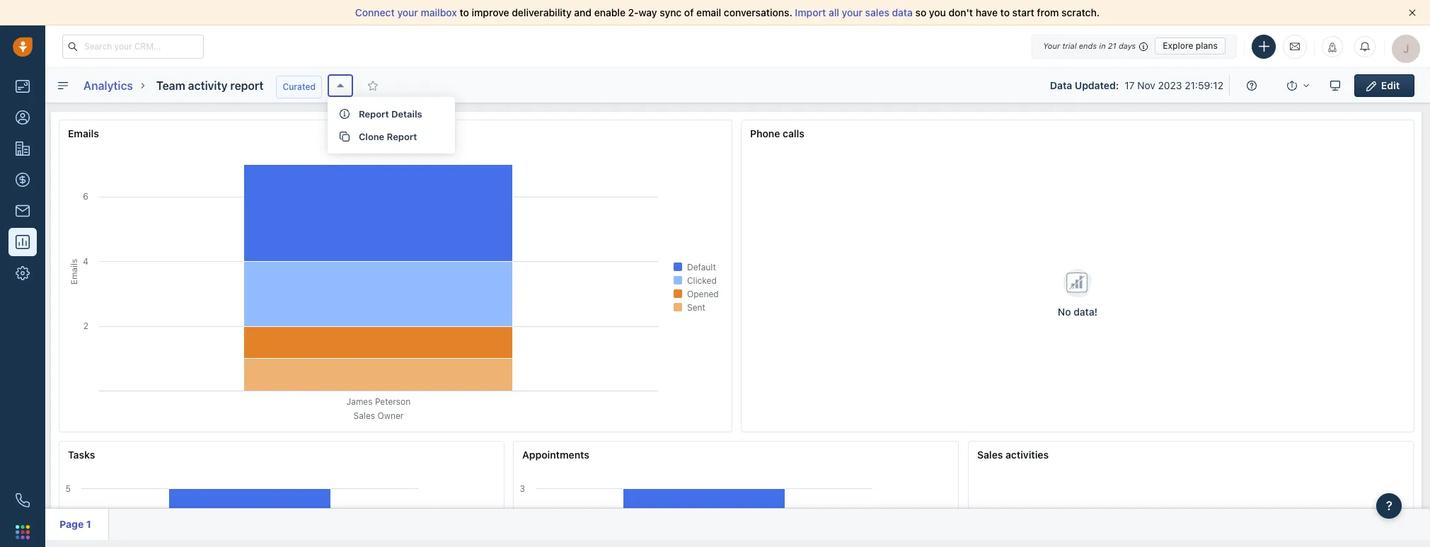 Task type: locate. For each thing, give the bounding box(es) containing it.
import
[[795, 6, 826, 18]]

way
[[639, 6, 657, 18]]

start
[[1013, 6, 1035, 18]]

2 your from the left
[[842, 6, 863, 18]]

have
[[976, 6, 998, 18]]

improve
[[472, 6, 509, 18]]

0 horizontal spatial your
[[397, 6, 418, 18]]

deliverability
[[512, 6, 572, 18]]

to right mailbox on the left of page
[[460, 6, 469, 18]]

your
[[397, 6, 418, 18], [842, 6, 863, 18]]

your
[[1044, 41, 1061, 50]]

Search your CRM... text field
[[62, 34, 204, 58]]

your left mailbox on the left of page
[[397, 6, 418, 18]]

0 horizontal spatial to
[[460, 6, 469, 18]]

1 your from the left
[[397, 6, 418, 18]]

conversations.
[[724, 6, 793, 18]]

all
[[829, 6, 840, 18]]

1 horizontal spatial to
[[1001, 6, 1010, 18]]

your right all at the top
[[842, 6, 863, 18]]

sync
[[660, 6, 682, 18]]

to left start
[[1001, 6, 1010, 18]]

your trial ends in 21 days
[[1044, 41, 1136, 50]]

freshworks switcher image
[[16, 525, 30, 539]]

connect your mailbox to improve deliverability and enable 2-way sync of email conversations. import all your sales data so you don't have to start from scratch.
[[355, 6, 1100, 18]]

data
[[892, 6, 913, 18]]

from
[[1037, 6, 1059, 18]]

sales
[[866, 6, 890, 18]]

enable
[[594, 6, 626, 18]]

1 horizontal spatial your
[[842, 6, 863, 18]]

to
[[460, 6, 469, 18], [1001, 6, 1010, 18]]

days
[[1119, 41, 1136, 50]]

send email image
[[1291, 40, 1301, 52]]

explore plans link
[[1156, 38, 1226, 55]]

21
[[1109, 41, 1117, 50]]



Task type: describe. For each thing, give the bounding box(es) containing it.
import all your sales data link
[[795, 6, 916, 18]]

explore plans
[[1163, 40, 1218, 51]]

phone image
[[16, 493, 30, 508]]

close image
[[1410, 9, 1417, 16]]

so
[[916, 6, 927, 18]]

connect your mailbox link
[[355, 6, 460, 18]]

and
[[574, 6, 592, 18]]

of
[[685, 6, 694, 18]]

explore
[[1163, 40, 1194, 51]]

trial
[[1063, 41, 1077, 50]]

you
[[929, 6, 946, 18]]

2 to from the left
[[1001, 6, 1010, 18]]

phone element
[[8, 486, 37, 515]]

don't
[[949, 6, 974, 18]]

2-
[[628, 6, 639, 18]]

ends
[[1079, 41, 1097, 50]]

email
[[697, 6, 722, 18]]

what's new image
[[1328, 42, 1338, 52]]

in
[[1100, 41, 1106, 50]]

plans
[[1196, 40, 1218, 51]]

mailbox
[[421, 6, 457, 18]]

scratch.
[[1062, 6, 1100, 18]]

connect
[[355, 6, 395, 18]]

1 to from the left
[[460, 6, 469, 18]]



Task type: vqa. For each thing, say whether or not it's contained in the screenshot.
Scratch.
yes



